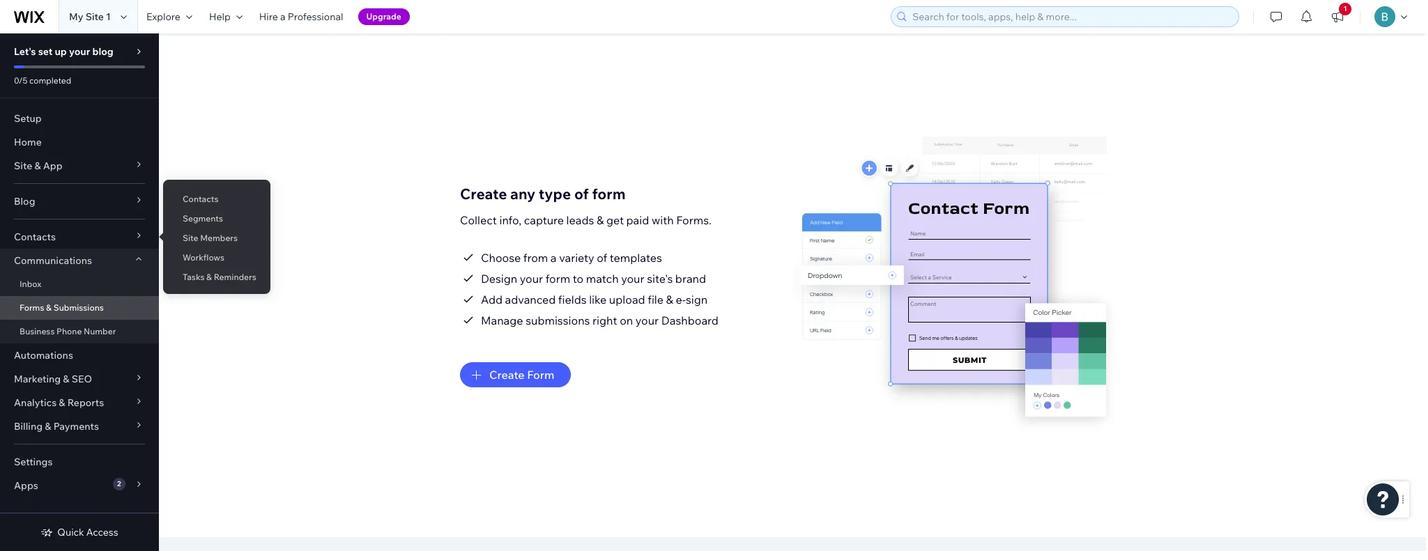 Task type: locate. For each thing, give the bounding box(es) containing it.
form left to
[[546, 272, 571, 286]]

1 vertical spatial a
[[551, 251, 557, 265]]

1 horizontal spatial of
[[597, 251, 608, 265]]

of up leads
[[575, 184, 589, 203]]

forms
[[20, 303, 44, 313]]

contacts up communications
[[14, 231, 56, 243]]

to
[[573, 272, 584, 286]]

contacts link
[[163, 188, 270, 211]]

automations
[[14, 349, 73, 362]]

1 horizontal spatial form
[[592, 184, 626, 203]]

0 horizontal spatial contacts
[[14, 231, 56, 243]]

your right on
[[636, 313, 659, 327]]

0 horizontal spatial form
[[546, 272, 571, 286]]

& right billing
[[45, 421, 51, 433]]

setup
[[14, 112, 42, 125]]

form
[[592, 184, 626, 203], [546, 272, 571, 286]]

site right my
[[86, 10, 104, 23]]

site down home at the left
[[14, 160, 32, 172]]

templates
[[610, 251, 662, 265]]

marketing & seo button
[[0, 368, 159, 391]]

& right forms
[[46, 303, 52, 313]]

marketing & seo
[[14, 373, 92, 386]]

0 vertical spatial a
[[280, 10, 286, 23]]

1 button
[[1323, 0, 1354, 33]]

blog
[[92, 45, 114, 58]]

upgrade button
[[358, 8, 410, 25]]

let's
[[14, 45, 36, 58]]

Search for tools, apps, help & more... field
[[909, 7, 1235, 27]]

get
[[607, 213, 624, 227]]

access
[[86, 527, 118, 539]]

communications button
[[0, 249, 159, 273]]

segments link
[[163, 207, 270, 231]]

professional
[[288, 10, 344, 23]]

your
[[69, 45, 90, 58], [520, 272, 543, 286], [622, 272, 645, 286], [636, 313, 659, 327]]

0 horizontal spatial of
[[575, 184, 589, 203]]

analytics
[[14, 397, 57, 409]]

create form button
[[460, 362, 571, 387]]

site
[[86, 10, 104, 23], [14, 160, 32, 172], [183, 233, 198, 243]]

contacts for contacts dropdown button
[[14, 231, 56, 243]]

& inside "popup button"
[[63, 373, 69, 386]]

sign
[[686, 293, 708, 307]]

home link
[[0, 130, 159, 154]]

0 vertical spatial form
[[592, 184, 626, 203]]

2 horizontal spatial site
[[183, 233, 198, 243]]

inbox
[[20, 279, 41, 289]]

1 vertical spatial create
[[490, 368, 525, 382]]

blog button
[[0, 190, 159, 213]]

2 vertical spatial site
[[183, 233, 198, 243]]

help button
[[201, 0, 251, 33]]

& left reports
[[59, 397, 65, 409]]

0 vertical spatial site
[[86, 10, 104, 23]]

form inside choose from a variety of templates design your form to match your site's brand add advanced fields like upload file & e-sign manage submissions right on your dashboard
[[546, 272, 571, 286]]

design
[[481, 272, 518, 286]]

site members
[[183, 233, 238, 243]]

explore
[[146, 10, 181, 23]]

submissions
[[526, 313, 590, 327]]

marketing
[[14, 373, 61, 386]]

setup link
[[0, 107, 159, 130]]

2
[[117, 480, 121, 489]]

app
[[43, 160, 62, 172]]

contacts up segments
[[183, 194, 219, 204]]

reports
[[67, 397, 104, 409]]

submissions
[[53, 303, 104, 313]]

contacts inside contacts dropdown button
[[14, 231, 56, 243]]

site down segments
[[183, 233, 198, 243]]

& right the tasks
[[207, 272, 212, 282]]

1 horizontal spatial contacts
[[183, 194, 219, 204]]

collect info, capture leads & get paid with forms.
[[460, 213, 712, 227]]

contacts inside contacts link
[[183, 194, 219, 204]]

& inside dropdown button
[[34, 160, 41, 172]]

contacts
[[183, 194, 219, 204], [14, 231, 56, 243]]

fields
[[559, 293, 587, 307]]

segments
[[183, 213, 223, 224]]

& left e-
[[666, 293, 674, 307]]

workflows link
[[163, 246, 270, 270]]

advanced
[[505, 293, 556, 307]]

tasks
[[183, 272, 205, 282]]

help
[[209, 10, 231, 23]]

1
[[1344, 4, 1348, 13], [106, 10, 111, 23]]

site for site members
[[183, 233, 198, 243]]

your right up
[[69, 45, 90, 58]]

from
[[524, 251, 548, 265]]

leads
[[567, 213, 594, 227]]

form
[[527, 368, 555, 382]]

1 horizontal spatial 1
[[1344, 4, 1348, 13]]

1 vertical spatial site
[[14, 160, 32, 172]]

of up match
[[597, 251, 608, 265]]

& left app
[[34, 160, 41, 172]]

a right from
[[551, 251, 557, 265]]

your up advanced
[[520, 272, 543, 286]]

&
[[34, 160, 41, 172], [597, 213, 604, 227], [207, 272, 212, 282], [666, 293, 674, 307], [46, 303, 52, 313], [63, 373, 69, 386], [59, 397, 65, 409], [45, 421, 51, 433]]

1 vertical spatial form
[[546, 272, 571, 286]]

create up collect
[[460, 184, 507, 203]]

& for reports
[[59, 397, 65, 409]]

collect
[[460, 213, 497, 227]]

automations link
[[0, 344, 159, 368]]

& left seo
[[63, 373, 69, 386]]

a right hire
[[280, 10, 286, 23]]

0/5
[[14, 75, 27, 86]]

phone
[[57, 326, 82, 337]]

0 horizontal spatial site
[[14, 160, 32, 172]]

0 vertical spatial create
[[460, 184, 507, 203]]

& for reminders
[[207, 272, 212, 282]]

site inside dropdown button
[[14, 160, 32, 172]]

billing
[[14, 421, 43, 433]]

settings link
[[0, 451, 159, 474]]

create left form
[[490, 368, 525, 382]]

members
[[200, 233, 238, 243]]

1 vertical spatial contacts
[[14, 231, 56, 243]]

tasks & reminders
[[183, 272, 256, 282]]

a
[[280, 10, 286, 23], [551, 251, 557, 265]]

form up get
[[592, 184, 626, 203]]

info,
[[500, 213, 522, 227]]

variety
[[559, 251, 595, 265]]

& for payments
[[45, 421, 51, 433]]

hire a professional link
[[251, 0, 352, 33]]

0 vertical spatial of
[[575, 184, 589, 203]]

forms.
[[677, 213, 712, 227]]

create inside create form button
[[490, 368, 525, 382]]

0 vertical spatial contacts
[[183, 194, 219, 204]]

forms & submissions link
[[0, 296, 159, 320]]

& inside choose from a variety of templates design your form to match your site's brand add advanced fields like upload file & e-sign manage submissions right on your dashboard
[[666, 293, 674, 307]]

contacts for contacts link at the top left
[[183, 194, 219, 204]]

1 vertical spatial of
[[597, 251, 608, 265]]

1 horizontal spatial a
[[551, 251, 557, 265]]

on
[[620, 313, 633, 327]]



Task type: describe. For each thing, give the bounding box(es) containing it.
quick access button
[[41, 527, 118, 539]]

any
[[511, 184, 536, 203]]

file
[[648, 293, 664, 307]]

0 horizontal spatial 1
[[106, 10, 111, 23]]

apps
[[14, 480, 38, 492]]

1 horizontal spatial site
[[86, 10, 104, 23]]

analytics & reports button
[[0, 391, 159, 415]]

inbox link
[[0, 273, 159, 296]]

hire a professional
[[259, 10, 344, 23]]

seo
[[72, 373, 92, 386]]

quick
[[57, 527, 84, 539]]

0/5 completed
[[14, 75, 71, 86]]

your inside sidebar element
[[69, 45, 90, 58]]

number
[[84, 326, 116, 337]]

site for site & app
[[14, 160, 32, 172]]

dashboard
[[662, 313, 719, 327]]

up
[[55, 45, 67, 58]]

settings
[[14, 456, 53, 469]]

payments
[[53, 421, 99, 433]]

match
[[586, 272, 619, 286]]

& for seo
[[63, 373, 69, 386]]

right
[[593, 313, 618, 327]]

create any type of form
[[460, 184, 626, 203]]

analytics & reports
[[14, 397, 104, 409]]

manage
[[481, 313, 523, 327]]

site & app
[[14, 160, 62, 172]]

& for app
[[34, 160, 41, 172]]

of inside choose from a variety of templates design your form to match your site's brand add advanced fields like upload file & e-sign manage submissions right on your dashboard
[[597, 251, 608, 265]]

like
[[589, 293, 607, 307]]

paid
[[627, 213, 650, 227]]

site & app button
[[0, 154, 159, 178]]

& for submissions
[[46, 303, 52, 313]]

upload
[[609, 293, 646, 307]]

create for create form
[[490, 368, 525, 382]]

1 inside button
[[1344, 4, 1348, 13]]

communications
[[14, 255, 92, 267]]

business
[[20, 326, 55, 337]]

billing & payments button
[[0, 415, 159, 439]]

with
[[652, 213, 674, 227]]

your down templates
[[622, 272, 645, 286]]

upgrade
[[367, 11, 402, 22]]

billing & payments
[[14, 421, 99, 433]]

quick access
[[57, 527, 118, 539]]

a inside choose from a variety of templates design your form to match your site's brand add advanced fields like upload file & e-sign manage submissions right on your dashboard
[[551, 251, 557, 265]]

& left get
[[597, 213, 604, 227]]

create for create any type of form
[[460, 184, 507, 203]]

brand
[[676, 272, 707, 286]]

workflows
[[183, 252, 225, 263]]

set
[[38, 45, 53, 58]]

add
[[481, 293, 503, 307]]

site members link
[[163, 227, 270, 250]]

site's
[[647, 272, 673, 286]]

capture
[[524, 213, 564, 227]]

blog
[[14, 195, 35, 208]]

business phone number link
[[0, 320, 159, 344]]

hire
[[259, 10, 278, 23]]

type
[[539, 184, 571, 203]]

choose
[[481, 251, 521, 265]]

home
[[14, 136, 42, 149]]

sidebar element
[[0, 33, 159, 552]]

completed
[[29, 75, 71, 86]]

0 horizontal spatial a
[[280, 10, 286, 23]]

create form
[[490, 368, 555, 382]]

business phone number
[[20, 326, 116, 337]]

reminders
[[214, 272, 256, 282]]

my site 1
[[69, 10, 111, 23]]

forms & submissions
[[20, 303, 104, 313]]

let's set up your blog
[[14, 45, 114, 58]]

e-
[[676, 293, 686, 307]]



Task type: vqa. For each thing, say whether or not it's contained in the screenshot.
& inside the POPUP BUTTON
yes



